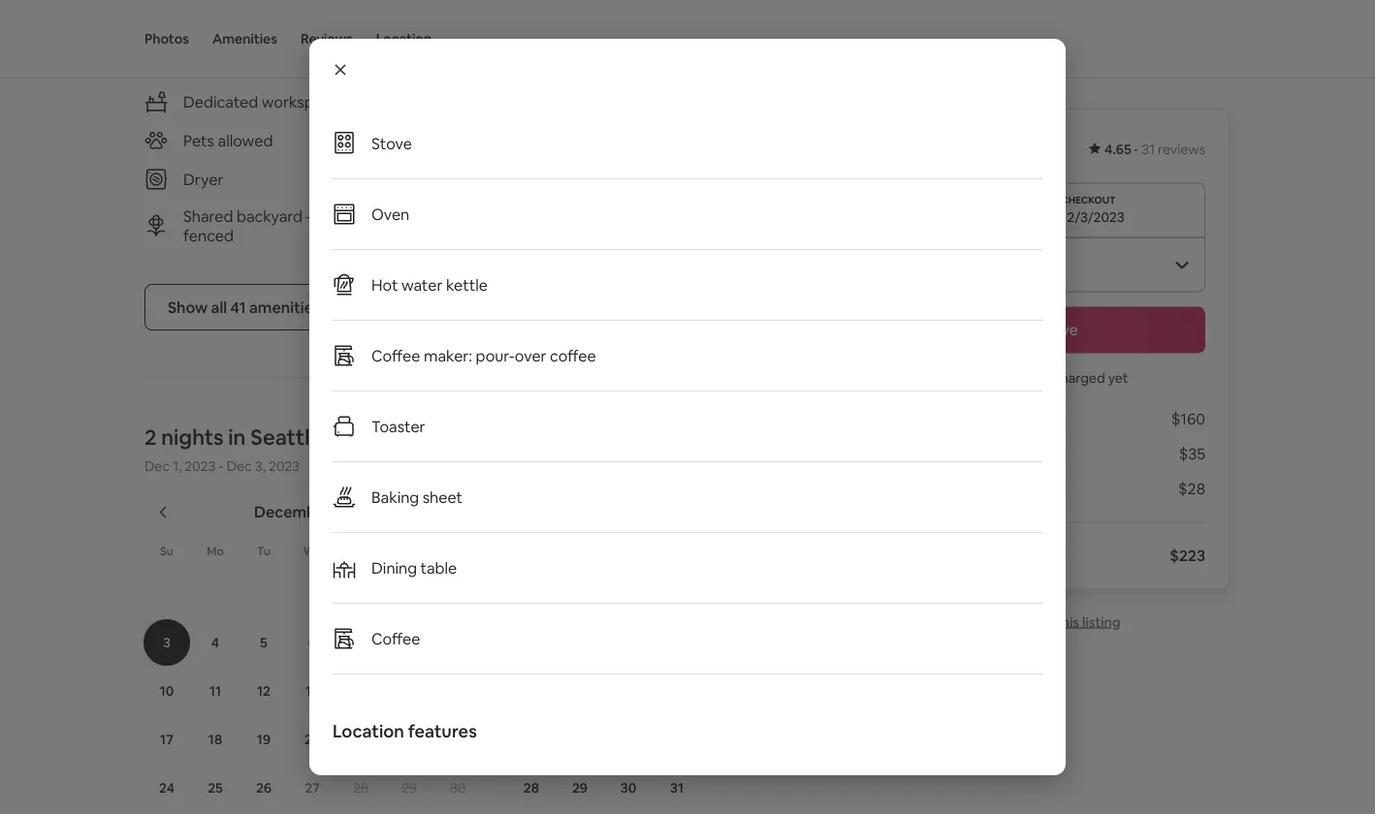 Task type: locate. For each thing, give the bounding box(es) containing it.
dec
[[145, 458, 170, 475], [227, 458, 252, 475]]

0 vertical spatial 6
[[819, 586, 827, 603]]

coffee for coffee
[[372, 629, 420, 649]]

reviews
[[1158, 141, 1206, 158]]

29 button down 22
[[385, 765, 434, 812]]

0 horizontal spatial 31
[[670, 780, 684, 797]]

0 horizontal spatial 2
[[145, 423, 157, 451]]

show
[[168, 297, 208, 317]]

1 horizontal spatial 31
[[1142, 141, 1155, 158]]

reviews button
[[301, 0, 353, 78]]

2 horizontal spatial 2
[[625, 586, 632, 603]]

0 vertical spatial this
[[204, 1, 241, 29]]

22
[[402, 731, 417, 749]]

seattle
[[250, 423, 322, 451]]

31 down 24, wednesday, january 2024. available. select as check-in date. button
[[670, 780, 684, 797]]

6 up 13, saturday, january 2024. available. select as check-in date. button
[[819, 586, 827, 603]]

29 button down 22, monday, january 2024. available. select as check-in date. button
[[556, 765, 604, 812]]

4 up 11
[[211, 634, 219, 652]]

1 horizontal spatial 29
[[572, 780, 588, 797]]

0 horizontal spatial 2 button
[[434, 571, 482, 618]]

29
[[402, 780, 417, 797], [572, 780, 588, 797]]

location
[[376, 30, 432, 48], [333, 721, 404, 744]]

sheet
[[423, 487, 463, 507]]

0 horizontal spatial 4
[[211, 634, 219, 652]]

2 coffee from the top
[[372, 629, 420, 649]]

26 button
[[240, 765, 288, 812]]

cleaning fee button
[[893, 444, 983, 464]]

24 button
[[143, 765, 191, 812]]

coffee
[[372, 346, 420, 366], [372, 629, 420, 649]]

5 for the bottommost 5 'button'
[[260, 634, 268, 652]]

1 horizontal spatial 28 button
[[507, 765, 556, 812]]

1 horizontal spatial 30
[[621, 780, 637, 797]]

3
[[673, 586, 681, 603], [163, 634, 171, 652]]

28 button
[[337, 765, 385, 812], [507, 765, 556, 812]]

13 button
[[288, 668, 337, 715]]

3 button up 10, wednesday, january 2024. available. select as check-in date. button
[[653, 571, 701, 618]]

you won't be charged yet
[[970, 369, 1129, 387]]

coffee left maker:
[[372, 346, 420, 366]]

10, wednesday, january 2024. available. select as check-in date. button
[[654, 620, 700, 666]]

2 down the table
[[454, 586, 462, 603]]

·
[[1135, 141, 1138, 158]]

1 up 8, monday, january 2024. available. select as check-in date. button
[[577, 586, 583, 603]]

3 up 10
[[163, 634, 171, 652]]

0 vertical spatial 5
[[770, 586, 778, 603]]

0 horizontal spatial 28
[[353, 780, 369, 797]]

30 left 31 button
[[621, 780, 637, 797]]

0 horizontal spatial 1 button
[[385, 571, 434, 618]]

what
[[145, 1, 200, 29]]

dec left '1,'
[[145, 458, 170, 475]]

30 down the 23 button
[[450, 780, 466, 797]]

2 30 button from the left
[[604, 765, 653, 812]]

december
[[254, 502, 332, 522]]

1 vertical spatial 4 button
[[191, 620, 240, 666]]

5 button up 12 button
[[240, 620, 288, 666]]

report this listing
[[1009, 614, 1121, 631]]

2 for second 2 button
[[625, 586, 632, 603]]

0 vertical spatial 5 button
[[750, 571, 798, 618]]

6 button up 13, saturday, january 2024. available. select as check-in date. button
[[798, 571, 847, 618]]

$28
[[1179, 479, 1206, 499]]

1 horizontal spatial 28
[[524, 780, 539, 797]]

12, friday, january 2024. available. select as check-in date. button
[[751, 620, 797, 666]]

1 horizontal spatial 4 button
[[701, 571, 750, 618]]

28
[[353, 780, 369, 797], [524, 780, 539, 797]]

3 button
[[653, 571, 701, 618], [143, 620, 191, 666]]

coffee maker: pour-over coffee
[[372, 346, 596, 366]]

what this place offers dialog
[[309, 0, 1066, 815]]

0 horizontal spatial 3 button
[[143, 620, 191, 666]]

2023 right '3,' on the left
[[269, 458, 300, 475]]

1 horizontal spatial 3
[[673, 586, 681, 603]]

location for location features
[[333, 721, 404, 744]]

1 button up 8 button
[[385, 571, 434, 618]]

12
[[257, 683, 271, 700]]

0 horizontal spatial 1
[[406, 586, 412, 603]]

30 button down 23, tuesday, january 2024. available. select as check-in date. button
[[604, 765, 653, 812]]

2 horizontal spatial 2023
[[335, 502, 371, 522]]

1,
[[173, 458, 182, 475]]

31 right ·
[[1142, 141, 1155, 158]]

8, monday, january 2024. available. select as check-in date. button
[[557, 620, 603, 666]]

1 coffee from the top
[[372, 346, 420, 366]]

0 vertical spatial 4 button
[[701, 571, 750, 618]]

2 left the nights
[[145, 423, 157, 451]]

su
[[160, 544, 174, 559]]

27
[[305, 780, 320, 797]]

1 horizontal spatial this
[[1056, 614, 1080, 631]]

location inside what this place offers dialog
[[333, 721, 404, 744]]

patio
[[508, 169, 544, 189]]

dedicated workspace
[[183, 92, 340, 111]]

2 up 9, tuesday, january 2024. available. select as check-in date. button
[[625, 586, 632, 603]]

this for report
[[1056, 614, 1080, 631]]

reviews
[[301, 30, 353, 48]]

this up amenities
[[204, 1, 241, 29]]

0 vertical spatial 4
[[722, 586, 730, 603]]

2023 left -
[[185, 458, 216, 475]]

0 horizontal spatial 30 button
[[434, 765, 482, 812]]

baking
[[372, 487, 419, 507]]

19 button
[[240, 717, 288, 763]]

21, sunday, january 2024. available. select as check-in date. button
[[508, 717, 555, 763]]

balcony
[[566, 169, 622, 189]]

2 2 button from the left
[[604, 571, 653, 618]]

photos
[[145, 30, 189, 48]]

location button
[[376, 0, 432, 78]]

amenities button
[[212, 0, 277, 78]]

30 for 2nd 30 button from left
[[621, 780, 637, 797]]

12/3/2023
[[1062, 208, 1125, 226]]

shared
[[183, 206, 233, 226]]

hot
[[372, 275, 398, 295]]

listing
[[1083, 614, 1121, 631]]

2023 left baking
[[335, 502, 371, 522]]

31 inside button
[[670, 780, 684, 797]]

0 horizontal spatial 5
[[260, 634, 268, 652]]

1 29 from the left
[[402, 780, 417, 797]]

–
[[306, 206, 314, 226]]

4 button up 11 button
[[191, 620, 240, 666]]

29 button
[[385, 765, 434, 812], [556, 765, 604, 812]]

dining
[[372, 558, 417, 578]]

18
[[208, 731, 222, 749]]

24, wednesday, january 2024. available. select as check-in date. button
[[654, 717, 700, 763]]

1 horizontal spatial 29 button
[[556, 765, 604, 812]]

4.65 · 31 reviews
[[1105, 141, 1206, 158]]

0 horizontal spatial this
[[204, 1, 241, 29]]

dining table
[[372, 558, 457, 578]]

5 up 12
[[260, 634, 268, 652]]

3 button up 10
[[143, 620, 191, 666]]

1 horizontal spatial 1
[[577, 586, 583, 603]]

or
[[547, 169, 562, 189]]

1 horizontal spatial 4
[[722, 586, 730, 603]]

0 vertical spatial location
[[376, 30, 432, 48]]

5 up 12, friday, january 2024. available. select as check-in date. button
[[770, 586, 778, 603]]

4 up the 11, thursday, january 2024. available. select as check-in date. button
[[722, 586, 730, 603]]

0 horizontal spatial dec
[[145, 458, 170, 475]]

2 button up 9, tuesday, january 2024. available. select as check-in date. button
[[604, 571, 653, 618]]

won't
[[996, 369, 1031, 387]]

$160
[[1172, 409, 1206, 429]]

6 up 13
[[308, 634, 316, 652]]

4.65
[[1105, 141, 1132, 158]]

1 vertical spatial coffee
[[372, 629, 420, 649]]

0 vertical spatial 3
[[673, 586, 681, 603]]

27, saturday, january 2024. available. select as check-in date. button
[[799, 717, 846, 763]]

show all 41 amenities
[[168, 297, 321, 317]]

table
[[421, 558, 457, 578]]

1 horizontal spatial 5
[[770, 586, 778, 603]]

0 horizontal spatial 28 button
[[337, 765, 385, 812]]

1 horizontal spatial 30 button
[[604, 765, 653, 812]]

2 button
[[434, 571, 482, 618], [604, 571, 653, 618]]

1 horizontal spatial 2 button
[[604, 571, 653, 618]]

29 down 22, monday, january 2024. available. select as check-in date. button
[[572, 780, 588, 797]]

28 down 21 button
[[353, 780, 369, 797]]

1 30 from the left
[[450, 780, 466, 797]]

-
[[219, 458, 224, 475]]

1 vertical spatial this
[[1056, 614, 1080, 631]]

5 button
[[750, 571, 798, 618], [240, 620, 288, 666]]

this left the listing
[[1056, 614, 1080, 631]]

amenities
[[212, 30, 277, 48]]

coffee right 7
[[372, 629, 420, 649]]

8
[[405, 634, 413, 652]]

2 28 from the left
[[524, 780, 539, 797]]

1 horizontal spatial 2
[[454, 586, 462, 603]]

offers
[[305, 1, 364, 29]]

0 horizontal spatial 4 button
[[191, 620, 240, 666]]

1 vertical spatial 5
[[260, 634, 268, 652]]

1 29 button from the left
[[385, 765, 434, 812]]

fully
[[317, 206, 349, 226]]

0 horizontal spatial 29 button
[[385, 765, 434, 812]]

4 button up the 11, thursday, january 2024. available. select as check-in date. button
[[701, 571, 750, 618]]

2 30 from the left
[[621, 780, 637, 797]]

22, monday, january 2024. available. select as check-in date. button
[[557, 717, 603, 763]]

1 1 button from the left
[[385, 571, 434, 618]]

30 button
[[434, 765, 482, 812], [604, 765, 653, 812]]

1 horizontal spatial 6
[[819, 586, 827, 603]]

1 vertical spatial 3
[[163, 634, 171, 652]]

0 horizontal spatial 3
[[163, 634, 171, 652]]

1 vertical spatial location
[[333, 721, 404, 744]]

maker:
[[424, 346, 473, 366]]

1 2 button from the left
[[434, 571, 482, 618]]

1 button up 8, monday, january 2024. available. select as check-in date. button
[[556, 571, 604, 618]]

1 vertical spatial 31
[[670, 780, 684, 797]]

this for what
[[204, 1, 241, 29]]

5 button up 12, friday, january 2024. available. select as check-in date. button
[[750, 571, 798, 618]]

1 horizontal spatial 3 button
[[653, 571, 701, 618]]

28 down 21, sunday, january 2024. available. select as check-in date. button
[[524, 780, 539, 797]]

this
[[204, 1, 241, 29], [1056, 614, 1080, 631]]

0 horizontal spatial 6 button
[[288, 620, 337, 666]]

26, friday, january 2024. available. select as check-in date. button
[[751, 717, 797, 763]]

0 horizontal spatial 5 button
[[240, 620, 288, 666]]

6 button up the 13 button
[[288, 620, 337, 666]]

21 button
[[337, 717, 385, 763]]

water
[[402, 275, 443, 295]]

1 dec from the left
[[145, 458, 170, 475]]

9, tuesday, january 2024. available. select as check-in date. button
[[605, 620, 652, 666]]

1
[[406, 586, 412, 603], [577, 586, 583, 603]]

28 button down 21, sunday, january 2024. available. select as check-in date. button
[[507, 765, 556, 812]]

29 down 22
[[402, 780, 417, 797]]

1 horizontal spatial 6 button
[[798, 571, 847, 618]]

0 horizontal spatial 2023
[[185, 458, 216, 475]]

dec right -
[[227, 458, 252, 475]]

baking sheet
[[372, 487, 463, 507]]

$223
[[1170, 546, 1206, 566]]

30 button down the 23 button
[[434, 765, 482, 812]]

31
[[1142, 141, 1155, 158], [670, 780, 684, 797]]

2023 inside calendar application
[[335, 502, 371, 522]]

1 vertical spatial 6 button
[[288, 620, 337, 666]]

0 horizontal spatial 29
[[402, 780, 417, 797]]

30
[[450, 780, 466, 797], [621, 780, 637, 797]]

28 button down 21 button
[[337, 765, 385, 812]]

0 horizontal spatial 30
[[450, 780, 466, 797]]

0 horizontal spatial 6
[[308, 634, 316, 652]]

1 horizontal spatial dec
[[227, 458, 252, 475]]

0 vertical spatial coffee
[[372, 346, 420, 366]]

1 vertical spatial 6
[[308, 634, 316, 652]]

1 down dining table
[[406, 586, 412, 603]]

2 1 button from the left
[[556, 571, 604, 618]]

10 button
[[143, 668, 191, 715]]

3 up 10, wednesday, january 2024. available. select as check-in date. button
[[673, 586, 681, 603]]

2 button up 9, saturday, december 2023. available. select as check-in date. button
[[434, 571, 482, 618]]

6 button
[[798, 571, 847, 618], [288, 620, 337, 666]]

1 horizontal spatial 1 button
[[556, 571, 604, 618]]



Task type: vqa. For each thing, say whether or not it's contained in the screenshot.
( within the the Plan The Perfect Barcelona Vacation group
no



Task type: describe. For each thing, give the bounding box(es) containing it.
10
[[160, 683, 174, 700]]

tu
[[257, 544, 271, 559]]

11 button
[[191, 668, 240, 715]]

27 button
[[288, 765, 337, 812]]

11, thursday, january 2024. available. select as check-in date. button
[[702, 620, 749, 666]]

7 button
[[337, 620, 385, 666]]

8 button
[[385, 620, 434, 666]]

31 button
[[653, 765, 701, 812]]

be
[[1034, 369, 1050, 387]]

stove
[[372, 133, 412, 153]]

toaster
[[372, 417, 425, 437]]

0 vertical spatial 31
[[1142, 141, 1155, 158]]

0 vertical spatial 6 button
[[798, 571, 847, 618]]

13
[[306, 683, 319, 700]]

dryer
[[183, 169, 223, 189]]

3 for top 3 button
[[673, 586, 681, 603]]

12/3/2023 button
[[893, 183, 1206, 237]]

12 button
[[240, 668, 288, 715]]

23, tuesday, january 2024. available. select as check-in date. button
[[605, 717, 652, 763]]

1 horizontal spatial 5 button
[[750, 571, 798, 618]]

pour-
[[476, 346, 515, 366]]

2 dec from the left
[[227, 458, 252, 475]]

$35
[[1179, 444, 1206, 464]]

1 30 button from the left
[[434, 765, 482, 812]]

cleaning fee
[[893, 444, 983, 464]]

cleaning
[[893, 444, 956, 464]]

18 button
[[191, 717, 240, 763]]

2 29 button from the left
[[556, 765, 604, 812]]

2 inside 2 nights in seattle dec 1, 2023 - dec 3, 2023
[[145, 423, 157, 451]]

1 horizontal spatial 2023
[[269, 458, 300, 475]]

in
[[228, 423, 246, 451]]

pets allowed
[[183, 130, 273, 150]]

mo
[[207, 544, 224, 559]]

2 28 button from the left
[[507, 765, 556, 812]]

2 nights in seattle dec 1, 2023 - dec 3, 2023
[[145, 423, 322, 475]]

30 for second 30 button from right
[[450, 780, 466, 797]]

yet
[[1108, 369, 1129, 387]]

report this listing button
[[978, 614, 1121, 631]]

2 for second 2 button from right
[[454, 586, 462, 603]]

location features
[[333, 721, 477, 744]]

show all 41 amenities button
[[145, 284, 344, 331]]

workspace
[[262, 92, 340, 111]]

1 28 button from the left
[[337, 765, 385, 812]]

20 button
[[288, 717, 337, 763]]

7, sunday, january 2024. available. select as check-in date. button
[[508, 620, 555, 666]]

coffee
[[550, 346, 596, 366]]

23 button
[[434, 717, 482, 763]]

22 button
[[385, 717, 434, 763]]

oven
[[372, 204, 410, 224]]

26
[[256, 780, 272, 797]]

5 for rightmost 5 'button'
[[770, 586, 778, 603]]

3,
[[255, 458, 266, 475]]

9, saturday, december 2023. available. select as check-in date. button
[[435, 620, 481, 666]]

fenced
[[183, 225, 234, 245]]

patio or balcony
[[508, 169, 622, 189]]

location for location
[[376, 30, 432, 48]]

24
[[159, 780, 175, 797]]

amenities
[[249, 297, 321, 317]]

11
[[209, 683, 221, 700]]

report
[[1009, 614, 1053, 631]]

1 28 from the left
[[353, 780, 369, 797]]

1 vertical spatial 4
[[211, 634, 219, 652]]

20
[[304, 731, 320, 749]]

place
[[246, 1, 300, 29]]

17 button
[[143, 717, 191, 763]]

backyard
[[237, 206, 303, 226]]

we
[[303, 544, 321, 559]]

dedicated
[[183, 92, 258, 111]]

1 vertical spatial 3 button
[[143, 620, 191, 666]]

25 button
[[191, 765, 240, 812]]

photos button
[[145, 0, 189, 78]]

25, thursday, january 2024. available. select as check-in date. button
[[702, 717, 749, 763]]

13, saturday, january 2024. available. select as check-in date. button
[[799, 620, 846, 666]]

19
[[257, 731, 271, 749]]

17
[[160, 731, 174, 749]]

what this place offers
[[145, 1, 364, 29]]

over
[[515, 346, 547, 366]]

coffee for coffee maker: pour-over coffee
[[372, 346, 420, 366]]

reserve
[[1020, 320, 1079, 340]]

1 vertical spatial 5 button
[[240, 620, 288, 666]]

21
[[354, 731, 368, 749]]

features
[[408, 721, 477, 744]]

0 vertical spatial 3 button
[[653, 571, 701, 618]]

you
[[970, 369, 993, 387]]

3 for bottommost 3 button
[[163, 634, 171, 652]]

nights
[[161, 423, 224, 451]]

2 29 from the left
[[572, 780, 588, 797]]

1 1 from the left
[[406, 586, 412, 603]]

shared backyard – fully fenced
[[183, 206, 349, 245]]

pets
[[183, 130, 214, 150]]

2 1 from the left
[[577, 586, 583, 603]]

allowed
[[218, 130, 273, 150]]

hot water kettle
[[372, 275, 488, 295]]

calendar application
[[121, 481, 1376, 815]]

charged
[[1053, 369, 1105, 387]]



